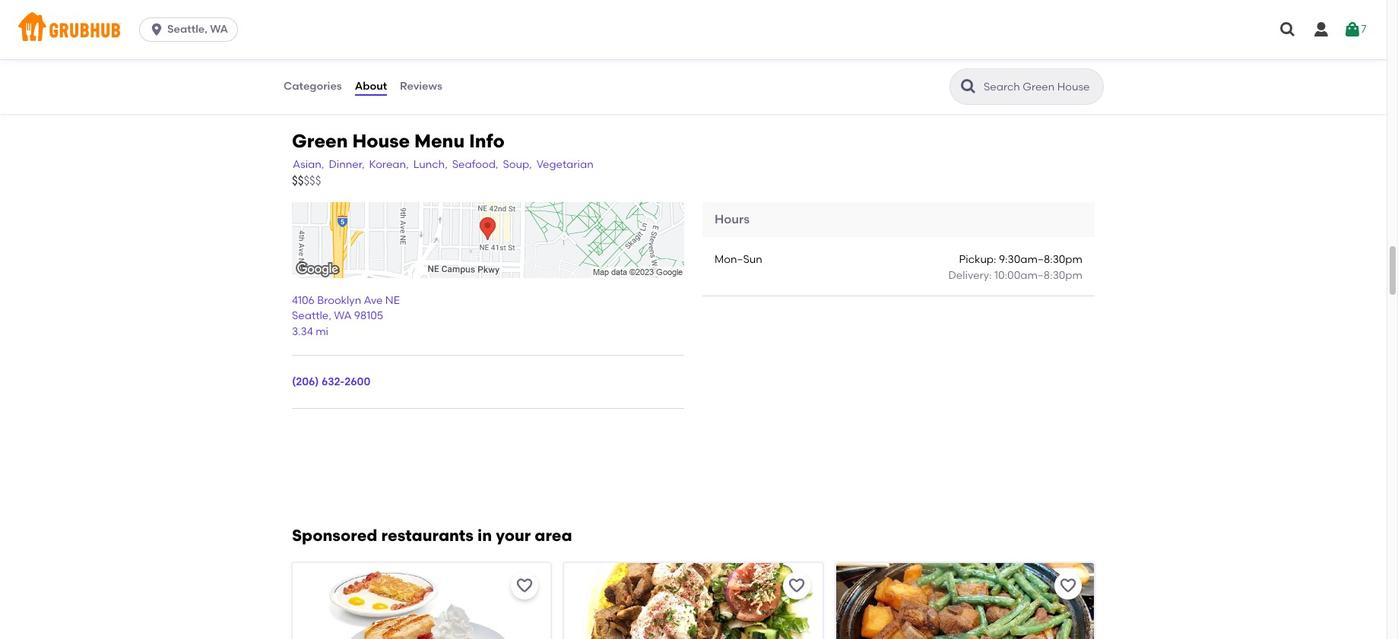 Task type: locate. For each thing, give the bounding box(es) containing it.
0 horizontal spatial save this restaurant button
[[511, 573, 539, 600]]

1 save this restaurant image from the left
[[516, 577, 534, 595]]

,
[[329, 310, 331, 323]]

seafood,
[[452, 158, 498, 171]]

delivery:
[[949, 269, 992, 282]]

green
[[292, 130, 348, 152]]

your
[[496, 526, 531, 545]]

save this restaurant button
[[511, 573, 539, 600], [783, 573, 810, 600], [1055, 573, 1082, 600]]

dinner,
[[329, 158, 365, 171]]

3 save this restaurant button from the left
[[1055, 573, 1082, 600]]

1 horizontal spatial save this restaurant button
[[783, 573, 810, 600]]

2 save this restaurant button from the left
[[783, 573, 810, 600]]

0 horizontal spatial svg image
[[149, 22, 164, 37]]

0 horizontal spatial save this restaurant image
[[516, 577, 534, 595]]

pickup: 9:30am–8:30pm delivery: 10:00am–8:30pm
[[949, 254, 1083, 282]]

2 save this restaurant image from the left
[[787, 577, 806, 595]]

categories
[[284, 80, 342, 93]]

1 save this restaurant button from the left
[[511, 573, 539, 600]]

save this restaurant image for ihop logo
[[516, 577, 534, 595]]

(206)
[[292, 375, 319, 388]]

svg image inside 7 button
[[1343, 21, 1361, 39]]

4106
[[292, 294, 315, 307]]

(206) 632-2600 button
[[292, 375, 370, 390]]

2 horizontal spatial svg image
[[1343, 21, 1361, 39]]

seafood, button
[[451, 157, 499, 173]]

4106 brooklyn ave ne seattle , wa 98105 3.34 mi
[[292, 294, 400, 338]]

about button
[[354, 59, 388, 114]]

7 button
[[1343, 16, 1367, 43]]

ave
[[364, 294, 383, 307]]

wa right ,
[[334, 310, 352, 323]]

save this restaurant image for one pot logo
[[1059, 577, 1077, 595]]

sponsored restaurants in your area
[[292, 526, 572, 545]]

10:00am–8:30pm
[[995, 269, 1083, 282]]

$$$$$
[[292, 174, 321, 188]]

0 horizontal spatial wa
[[210, 23, 228, 36]]

9:30am–8:30pm
[[999, 254, 1083, 266]]

one pot logo image
[[836, 563, 1094, 639]]

1 horizontal spatial wa
[[334, 310, 352, 323]]

wa right seattle,
[[210, 23, 228, 36]]

2600
[[345, 375, 370, 388]]

ne
[[385, 294, 400, 307]]

wa
[[210, 23, 228, 36], [334, 310, 352, 323]]

0 vertical spatial wa
[[210, 23, 228, 36]]

save this restaurant button for one pot logo
[[1055, 573, 1082, 600]]

svg image for seattle, wa
[[149, 22, 164, 37]]

sponsored
[[292, 526, 377, 545]]

seattle,
[[167, 23, 207, 36]]

save this restaurant button for al bacha restaurant logo
[[783, 573, 810, 600]]

about
[[355, 80, 387, 93]]

1 vertical spatial wa
[[334, 310, 352, 323]]

vegetarian
[[537, 158, 594, 171]]

soup, button
[[502, 157, 533, 173]]

korean,
[[369, 158, 409, 171]]

restaurants
[[381, 526, 474, 545]]

svg image
[[1312, 21, 1331, 39], [1343, 21, 1361, 39], [149, 22, 164, 37]]

wa inside button
[[210, 23, 228, 36]]

svg image inside seattle, wa button
[[149, 22, 164, 37]]

2 horizontal spatial save this restaurant button
[[1055, 573, 1082, 600]]

$$
[[292, 174, 304, 188]]

3 save this restaurant image from the left
[[1059, 577, 1077, 595]]

save this restaurant image
[[516, 577, 534, 595], [787, 577, 806, 595], [1059, 577, 1077, 595]]

2 horizontal spatial save this restaurant image
[[1059, 577, 1077, 595]]

korean, button
[[368, 157, 410, 173]]

1 horizontal spatial save this restaurant image
[[787, 577, 806, 595]]

in
[[478, 526, 492, 545]]



Task type: describe. For each thing, give the bounding box(es) containing it.
hours
[[715, 212, 750, 226]]

asian, button
[[292, 157, 325, 173]]

seattle, wa
[[167, 23, 228, 36]]

7
[[1361, 23, 1367, 36]]

Search Green House search field
[[982, 80, 1099, 94]]

vegetarian button
[[536, 157, 594, 173]]

98105
[[354, 310, 383, 323]]

reviews button
[[399, 59, 443, 114]]

menu
[[414, 130, 465, 152]]

brooklyn
[[317, 294, 361, 307]]

mi
[[316, 325, 328, 338]]

svg image for 7
[[1343, 21, 1361, 39]]

green house menu info
[[292, 130, 505, 152]]

wa inside 4106 brooklyn ave ne seattle , wa 98105 3.34 mi
[[334, 310, 352, 323]]

house
[[352, 130, 410, 152]]

lunch,
[[413, 158, 448, 171]]

info
[[469, 130, 505, 152]]

svg image
[[1279, 21, 1297, 39]]

area
[[535, 526, 572, 545]]

mon–sun
[[715, 254, 762, 266]]

pickup:
[[959, 254, 996, 266]]

3.34
[[292, 325, 313, 338]]

save this restaurant button for ihop logo
[[511, 573, 539, 600]]

categories button
[[283, 59, 343, 114]]

asian,
[[293, 158, 324, 171]]

dinner, button
[[328, 157, 365, 173]]

soup,
[[503, 158, 532, 171]]

seattle
[[292, 310, 329, 323]]

1 horizontal spatial svg image
[[1312, 21, 1331, 39]]

asian, dinner, korean, lunch, seafood, soup, vegetarian
[[293, 158, 594, 171]]

ihop logo image
[[293, 563, 551, 639]]

(206) 632-2600
[[292, 375, 370, 388]]

search icon image
[[960, 78, 978, 96]]

632-
[[322, 375, 345, 388]]

seattle, wa button
[[139, 17, 244, 42]]

reviews
[[400, 80, 442, 93]]

al bacha restaurant logo image
[[564, 563, 822, 639]]

lunch, button
[[413, 157, 448, 173]]

main navigation navigation
[[0, 0, 1387, 59]]

save this restaurant image for al bacha restaurant logo
[[787, 577, 806, 595]]



Task type: vqa. For each thing, say whether or not it's contained in the screenshot.
Contains: Provolone, Panini Bread, Ranch Dressing, Meat, Tomato, Spinach, Applewood Smoked Bacon, Egg Omelet
no



